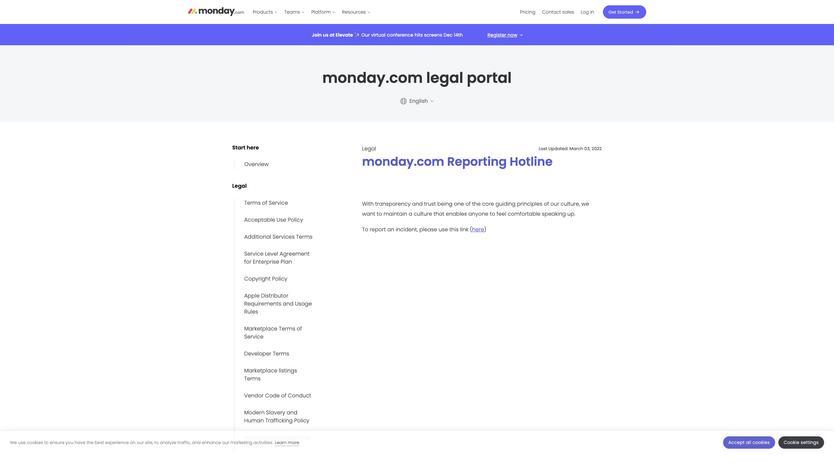 Task type: vqa. For each thing, say whether or not it's contained in the screenshot.
Get more done
no



Task type: describe. For each thing, give the bounding box(es) containing it.
marketplace listings terms
[[244, 367, 297, 383]]

teams link
[[281, 7, 308, 17]]

the for best
[[87, 440, 94, 446]]

this
[[450, 226, 459, 233]]

developer terms
[[244, 350, 289, 358]]

here link
[[473, 226, 485, 233]]

usage
[[295, 300, 312, 308]]

transparency
[[375, 200, 411, 208]]

screens
[[424, 31, 443, 38]]

to
[[362, 226, 369, 233]]

terms up listings
[[273, 350, 289, 358]]

portal
[[467, 67, 512, 88]]

to right site,
[[155, 440, 159, 446]]

on
[[130, 440, 136, 446]]

marketplace for marketplace listings terms
[[244, 367, 278, 375]]

modern slavery and human trafficking policy
[[244, 409, 310, 425]]

sales
[[563, 9, 575, 15]]

accept all cookies button
[[724, 437, 776, 449]]

core
[[483, 200, 495, 208]]

distributor
[[261, 292, 289, 300]]

teams
[[285, 9, 300, 15]]

for
[[244, 258, 252, 266]]

0 horizontal spatial legal
[[232, 182, 247, 190]]

one
[[454, 200, 464, 208]]

1 horizontal spatial our
[[222, 440, 229, 446]]

enhance
[[202, 440, 221, 446]]

and inside dialog
[[192, 440, 201, 446]]

vendor code of conduct link
[[234, 391, 316, 401]]

log in
[[581, 9, 595, 15]]

policy inside modern slavery and human trafficking policy
[[294, 417, 310, 425]]

traffic,
[[178, 440, 191, 446]]

start here button
[[232, 144, 259, 152]]

hits
[[415, 31, 423, 38]]

list containing products
[[250, 0, 374, 24]]

get started button
[[603, 5, 647, 19]]

marketplace for marketplace terms of service
[[244, 325, 278, 333]]

analyze
[[160, 440, 177, 446]]

trafficking
[[266, 417, 293, 425]]

human
[[244, 417, 264, 425]]

marketing
[[231, 440, 253, 446]]

culture,
[[561, 200, 580, 208]]

last
[[539, 146, 548, 152]]

terms inside marketplace terms of service
[[279, 325, 296, 333]]

03,
[[585, 146, 591, 152]]

join
[[312, 31, 322, 38]]

us
[[323, 31, 329, 38]]

a
[[409, 210, 413, 218]]

have
[[75, 440, 85, 446]]

apple distributor requirements and usage rules link
[[234, 291, 317, 317]]

terms down legal button
[[244, 199, 261, 207]]

english
[[410, 97, 428, 105]]

of inside marketplace terms of service
[[297, 325, 302, 333]]

dec
[[444, 31, 453, 38]]

feel
[[497, 210, 507, 218]]

0 horizontal spatial our
[[137, 440, 144, 446]]

use inside monday.com legal portal main content
[[439, 226, 448, 233]]

please
[[420, 226, 438, 233]]

updated:
[[549, 146, 569, 152]]

additional services terms link
[[234, 232, 316, 242]]

apple
[[244, 292, 260, 300]]

register now
[[488, 31, 518, 38]]

virtual
[[371, 31, 386, 38]]

speaking
[[542, 210, 566, 218]]

join us at elevate ✨ our virtual conference hits screens dec 14th
[[312, 31, 463, 38]]

marketplace terms of service link
[[234, 324, 317, 342]]

start
[[232, 144, 246, 152]]

we use cookies to ensure you have the best experience on our site, to analyze traffic, and enhance our marketing activities. learn more
[[10, 440, 300, 446]]

up.
[[568, 210, 576, 218]]

pricing link
[[517, 7, 539, 17]]

(
[[470, 226, 473, 233]]

dialog containing we use cookies to ensure you have the best experience on our site, to analyze traffic, and enhance our marketing activities.
[[0, 432, 835, 455]]

0 vertical spatial here
[[247, 144, 259, 152]]

✨
[[355, 31, 361, 38]]

platform link
[[308, 7, 339, 17]]

learn more link
[[275, 440, 300, 446]]

1 horizontal spatial legal
[[362, 145, 376, 153]]

and inside modern slavery and human trafficking policy
[[287, 409, 298, 417]]

our
[[362, 31, 370, 38]]

and inside apple distributor requirements and usage rules
[[283, 300, 294, 308]]

copyright
[[244, 275, 271, 283]]

0 vertical spatial reporting
[[448, 153, 507, 170]]

to left ensure
[[44, 440, 49, 446]]

level
[[265, 250, 278, 258]]

monday.com inside monday.com reporting hotline
[[244, 434, 282, 442]]

apple distributor requirements and usage rules
[[244, 292, 312, 316]]

cookie settings button
[[779, 437, 825, 449]]

slavery
[[266, 409, 285, 417]]

)
[[485, 226, 487, 233]]

agreement
[[280, 250, 310, 258]]

get started
[[609, 9, 634, 15]]

comfortable
[[508, 210, 541, 218]]

1 vertical spatial policy
[[272, 275, 288, 283]]

and inside the with transparency and trust being one of the core guiding principles of our culture, we want to maintain a culture that enables anyone to feel comfortable speaking up.
[[412, 200, 423, 208]]

1 vertical spatial monday.com reporting hotline
[[244, 434, 310, 450]]

cookies for use
[[27, 440, 43, 446]]

of right one
[[466, 200, 471, 208]]

last updated:  march 03, 2022
[[539, 146, 602, 152]]

our inside the with transparency and trust being one of the core guiding principles of our culture, we want to maintain a culture that enables anyone to feel comfortable speaking up.
[[551, 200, 560, 208]]

contact
[[543, 9, 561, 15]]

guiding
[[496, 200, 516, 208]]

developer
[[244, 350, 272, 358]]



Task type: locate. For each thing, give the bounding box(es) containing it.
here
[[247, 144, 259, 152], [473, 226, 485, 233]]

1 horizontal spatial hotline
[[510, 153, 553, 170]]

culture
[[414, 210, 433, 218]]

0 horizontal spatial hotline
[[244, 442, 264, 450]]

accept
[[729, 440, 745, 446]]

platform
[[312, 9, 331, 15]]

0 horizontal spatial here
[[247, 144, 259, 152]]

rules
[[244, 308, 258, 316]]

terms
[[244, 199, 261, 207], [296, 233, 313, 241], [279, 325, 296, 333], [273, 350, 289, 358], [244, 375, 261, 383]]

vendor code of conduct
[[244, 392, 313, 400]]

0 horizontal spatial the
[[87, 440, 94, 446]]

terms up vendor
[[244, 375, 261, 383]]

enterprise
[[253, 258, 279, 266]]

to right want
[[377, 210, 382, 218]]

here right link
[[473, 226, 485, 233]]

and left usage
[[283, 300, 294, 308]]

hotline down human
[[244, 442, 264, 450]]

service inside 'terms of service' link
[[269, 199, 288, 207]]

0 vertical spatial legal
[[362, 145, 376, 153]]

our right "enhance"
[[222, 440, 229, 446]]

monday.com logo image
[[188, 4, 244, 18]]

the inside the with transparency and trust being one of the core guiding principles of our culture, we want to maintain a culture that enables anyone to feel comfortable speaking up.
[[473, 200, 481, 208]]

report
[[370, 226, 386, 233]]

we
[[10, 440, 17, 446]]

terms inside marketplace listings terms
[[244, 375, 261, 383]]

marketplace inside marketplace listings terms
[[244, 367, 278, 375]]

marketplace inside marketplace terms of service
[[244, 325, 278, 333]]

1 vertical spatial monday.com
[[362, 153, 445, 170]]

products link
[[250, 7, 281, 17]]

anyone
[[469, 210, 489, 218]]

more
[[288, 440, 300, 446]]

pricing
[[521, 9, 536, 15]]

and up trafficking
[[287, 409, 298, 417]]

the up anyone
[[473, 200, 481, 208]]

trust
[[424, 200, 436, 208]]

0 vertical spatial service
[[269, 199, 288, 207]]

and up the culture
[[412, 200, 423, 208]]

14th
[[454, 31, 463, 38]]

cookies right all
[[753, 440, 771, 446]]

0 vertical spatial monday.com
[[323, 67, 423, 88]]

1 horizontal spatial reporting
[[448, 153, 507, 170]]

cookie settings
[[785, 440, 820, 446]]

want
[[362, 210, 376, 218]]

terms up agreement
[[296, 233, 313, 241]]

marketplace down developer terms link
[[244, 367, 278, 375]]

1 vertical spatial service
[[244, 250, 264, 258]]

terms of service link
[[234, 198, 292, 208]]

started
[[618, 9, 634, 15]]

log in link
[[578, 7, 598, 17]]

reporting inside monday.com reporting hotline
[[283, 434, 310, 442]]

terms down apple distributor requirements and usage rules
[[279, 325, 296, 333]]

1 vertical spatial reporting
[[283, 434, 310, 442]]

0 horizontal spatial monday.com reporting hotline
[[244, 434, 310, 450]]

principles
[[517, 200, 543, 208]]

use right we
[[18, 440, 26, 446]]

acceptable
[[244, 216, 275, 224]]

0 vertical spatial the
[[473, 200, 481, 208]]

you
[[66, 440, 73, 446]]

our up speaking
[[551, 200, 560, 208]]

marketplace down rules
[[244, 325, 278, 333]]

use left this
[[439, 226, 448, 233]]

policy up distributor
[[272, 275, 288, 283]]

log
[[581, 9, 589, 15]]

terms of service
[[244, 199, 288, 207]]

the left best on the left
[[87, 440, 94, 446]]

0 vertical spatial hotline
[[510, 153, 553, 170]]

being
[[438, 200, 453, 208]]

list
[[250, 0, 374, 24]]

1 vertical spatial here
[[473, 226, 485, 233]]

ensure
[[50, 440, 64, 446]]

that
[[434, 210, 445, 218]]

best
[[95, 440, 104, 446]]

0 vertical spatial policy
[[288, 216, 303, 224]]

legal button
[[232, 182, 259, 190]]

with
[[362, 200, 374, 208]]

cookies
[[27, 440, 43, 446], [753, 440, 771, 446]]

1 vertical spatial hotline
[[244, 442, 264, 450]]

cookies inside the accept all cookies button
[[753, 440, 771, 446]]

hotline down last
[[510, 153, 553, 170]]

of up speaking
[[544, 200, 550, 208]]

acceptable use policy
[[244, 216, 303, 224]]

policy right the use
[[288, 216, 303, 224]]

of right code
[[281, 392, 287, 400]]

0 horizontal spatial reporting
[[283, 434, 310, 442]]

acceptable use policy link
[[234, 215, 307, 225]]

of up acceptable
[[262, 199, 268, 207]]

to
[[377, 210, 382, 218], [490, 210, 496, 218], [44, 440, 49, 446], [155, 440, 159, 446]]

use
[[439, 226, 448, 233], [18, 440, 26, 446]]

1 vertical spatial marketplace
[[244, 367, 278, 375]]

copyright policy
[[244, 275, 288, 283]]

we
[[582, 200, 590, 208]]

2 marketplace from the top
[[244, 367, 278, 375]]

modern
[[244, 409, 265, 417]]

1 vertical spatial use
[[18, 440, 26, 446]]

our right the on
[[137, 440, 144, 446]]

dialog
[[0, 432, 835, 455]]

1 horizontal spatial the
[[473, 200, 481, 208]]

developer terms link
[[234, 349, 293, 359]]

0 horizontal spatial cookies
[[27, 440, 43, 446]]

elevate
[[336, 31, 353, 38]]

learn
[[275, 440, 287, 446]]

service level agreement for enterprise plan
[[244, 250, 310, 266]]

register now link
[[488, 31, 523, 38]]

contact sales
[[543, 9, 575, 15]]

1 horizontal spatial monday.com reporting hotline
[[362, 153, 553, 170]]

1 vertical spatial the
[[87, 440, 94, 446]]

activities.
[[254, 440, 273, 446]]

2 vertical spatial monday.com
[[244, 434, 282, 442]]

here right start
[[247, 144, 259, 152]]

the for core
[[473, 200, 481, 208]]

resources link
[[339, 7, 374, 17]]

0 vertical spatial monday.com reporting hotline
[[362, 153, 553, 170]]

use
[[277, 216, 287, 224]]

1 marketplace from the top
[[244, 325, 278, 333]]

listings
[[279, 367, 297, 375]]

overview link
[[234, 160, 272, 170]]

0 horizontal spatial use
[[18, 440, 26, 446]]

marketplace terms of service
[[244, 325, 302, 341]]

1 horizontal spatial here
[[473, 226, 485, 233]]

main element
[[250, 0, 647, 24]]

policy right trafficking
[[294, 417, 310, 425]]

copyright policy link
[[234, 274, 291, 284]]

in
[[591, 9, 595, 15]]

register
[[488, 31, 507, 38]]

english button
[[396, 95, 438, 107]]

service up developer
[[244, 333, 264, 341]]

hotline inside monday.com reporting hotline
[[244, 442, 264, 450]]

2 vertical spatial policy
[[294, 417, 310, 425]]

additional services terms
[[244, 233, 313, 241]]

0 vertical spatial marketplace
[[244, 325, 278, 333]]

at
[[330, 31, 335, 38]]

cookies for all
[[753, 440, 771, 446]]

1 horizontal spatial use
[[439, 226, 448, 233]]

monday.com reporting hotline
[[362, 153, 553, 170], [244, 434, 310, 450]]

1 vertical spatial legal
[[232, 182, 247, 190]]

of down usage
[[297, 325, 302, 333]]

get
[[609, 9, 617, 15]]

cookies right we
[[27, 440, 43, 446]]

now
[[508, 31, 518, 38]]

contact sales link
[[539, 7, 578, 17]]

2 vertical spatial service
[[244, 333, 264, 341]]

service up the use
[[269, 199, 288, 207]]

settings
[[801, 440, 820, 446]]

1 horizontal spatial cookies
[[753, 440, 771, 446]]

service inside marketplace terms of service
[[244, 333, 264, 341]]

site,
[[145, 440, 153, 446]]

of
[[262, 199, 268, 207], [466, 200, 471, 208], [544, 200, 550, 208], [297, 325, 302, 333], [281, 392, 287, 400]]

0 vertical spatial use
[[439, 226, 448, 233]]

and right the traffic,
[[192, 440, 201, 446]]

to left the feel
[[490, 210, 496, 218]]

additional
[[244, 233, 271, 241]]

overview
[[244, 161, 269, 168]]

monday.com reporting hotline link
[[234, 433, 317, 451]]

policy inside 'link'
[[288, 216, 303, 224]]

service level agreement for enterprise plan link
[[234, 249, 317, 267]]

monday.com legal portal main content
[[0, 45, 835, 455]]

2 horizontal spatial our
[[551, 200, 560, 208]]

2022
[[592, 146, 602, 152]]

resources
[[342, 9, 366, 15]]

service inside service level agreement for enterprise plan
[[244, 250, 264, 258]]

service up for
[[244, 250, 264, 258]]



